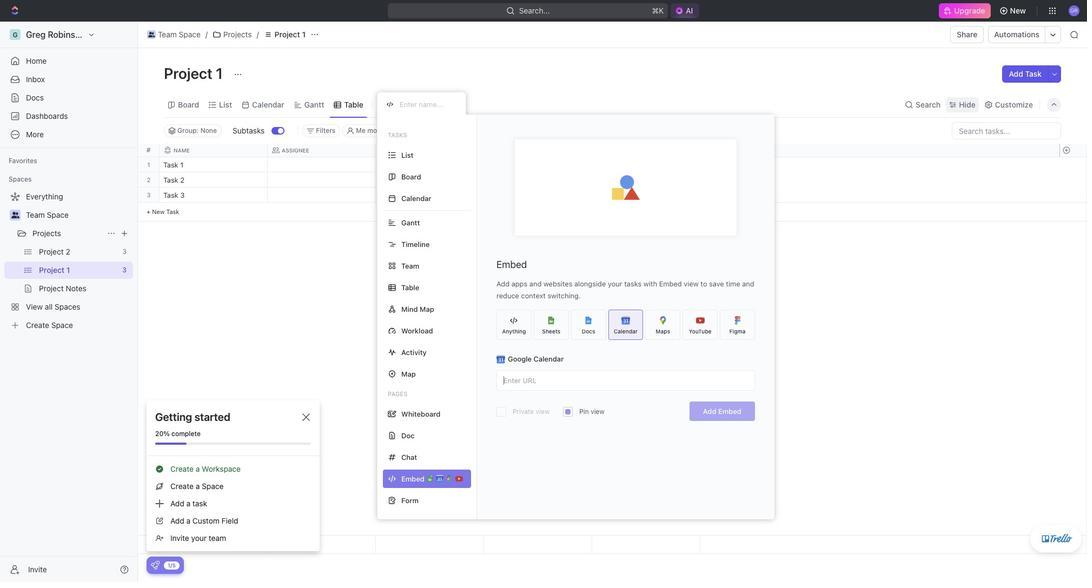 Task type: locate. For each thing, give the bounding box(es) containing it.
table up mind
[[401, 283, 419, 292]]

add for add a task
[[170, 499, 184, 509]]

add a task
[[170, 499, 207, 509]]

invite for invite your team
[[170, 534, 189, 543]]

2 inside 1 2 3
[[147, 176, 151, 183]]

board down tasks
[[401, 172, 421, 181]]

1 vertical spatial team space link
[[26, 207, 131, 224]]

table
[[344, 100, 364, 109], [401, 283, 419, 292]]

a
[[196, 465, 200, 474], [196, 482, 200, 491], [186, 499, 191, 509], [186, 517, 191, 526]]

1 horizontal spatial 2
[[180, 176, 184, 184]]

2 horizontal spatial space
[[202, 482, 224, 491]]

calendar
[[252, 100, 284, 109], [401, 194, 432, 203], [614, 328, 638, 335], [534, 355, 564, 364]]

add for add embed
[[703, 407, 717, 416]]

0 vertical spatial projects
[[223, 30, 252, 39]]

user group image inside tree
[[11, 212, 19, 219]]

0 vertical spatial team space link
[[144, 28, 203, 41]]

view
[[684, 280, 699, 288], [536, 408, 550, 416], [591, 408, 605, 416]]

1 vertical spatial to
[[382, 192, 391, 199]]

1 horizontal spatial /
[[257, 30, 259, 39]]

1 vertical spatial team space
[[26, 210, 69, 220]]

2
[[180, 176, 184, 184], [147, 176, 151, 183]]

0 horizontal spatial list
[[219, 100, 232, 109]]

a up the create a space
[[196, 465, 200, 474]]

0 horizontal spatial team
[[26, 210, 45, 220]]

0 horizontal spatial project 1
[[164, 64, 226, 82]]

press space to select this row. row
[[138, 157, 160, 173], [160, 157, 701, 174], [138, 173, 160, 188], [160, 173, 701, 189], [138, 188, 160, 203], [160, 188, 701, 204], [160, 536, 701, 555]]

gantt left 'table' link
[[304, 100, 324, 109]]

grid
[[138, 144, 1087, 555]]

0 vertical spatial hide
[[959, 100, 976, 109]]

task down ‎task 2
[[163, 191, 178, 200]]

view right pin
[[591, 408, 605, 416]]

2 horizontal spatial view
[[684, 280, 699, 288]]

1 horizontal spatial embed
[[659, 280, 682, 288]]

0 vertical spatial create
[[170, 465, 194, 474]]

0 horizontal spatial project
[[164, 64, 213, 82]]

to
[[382, 177, 391, 184], [382, 192, 391, 199], [701, 280, 707, 288]]

to for task 3
[[382, 192, 391, 199]]

getting started
[[155, 411, 230, 424]]

task inside button
[[1026, 69, 1042, 78]]

Enter name... field
[[399, 100, 457, 109]]

docs right sheets at the bottom
[[582, 328, 595, 335]]

to do cell
[[376, 173, 484, 187], [376, 188, 484, 202]]

2 vertical spatial team
[[401, 262, 419, 270]]

0 vertical spatial new
[[1010, 6, 1026, 15]]

1 horizontal spatial view
[[591, 408, 605, 416]]

projects
[[223, 30, 252, 39], [32, 229, 61, 238]]

press space to select this row. row containing ‎task 2
[[160, 173, 701, 189]]

projects inside the sidebar navigation
[[32, 229, 61, 238]]

1 horizontal spatial table
[[401, 283, 419, 292]]

google calendar
[[508, 355, 564, 364]]

list up subtasks button
[[219, 100, 232, 109]]

2 for ‎task
[[180, 176, 184, 184]]

set priority image for 2
[[591, 173, 607, 189]]

table right "gantt" link
[[344, 100, 364, 109]]

task
[[1026, 69, 1042, 78], [163, 191, 178, 200], [166, 208, 179, 215]]

gantt up timeline
[[401, 218, 420, 227]]

to do cell up timeline
[[376, 188, 484, 202]]

workspace
[[202, 465, 241, 474]]

automations
[[995, 30, 1040, 39]]

docs down inbox at the top left of the page
[[26, 93, 44, 102]]

a for workspace
[[196, 465, 200, 474]]

1 set priority image from the top
[[591, 173, 607, 189]]

1 horizontal spatial user group image
[[148, 32, 155, 37]]

0 horizontal spatial and
[[530, 280, 542, 288]]

calendar up timeline
[[401, 194, 432, 203]]

new up automations
[[1010, 6, 1026, 15]]

pages
[[388, 391, 408, 398]]

2 ‎task from the top
[[163, 176, 178, 184]]

1 vertical spatial table
[[401, 283, 419, 292]]

map
[[420, 305, 434, 314], [401, 370, 416, 378]]

row
[[160, 144, 701, 157]]

0 vertical spatial your
[[608, 280, 623, 288]]

list inside list link
[[219, 100, 232, 109]]

new for new
[[1010, 6, 1026, 15]]

2 vertical spatial space
[[202, 482, 224, 491]]

2 vertical spatial embed
[[718, 407, 742, 416]]

2 vertical spatial to
[[701, 280, 707, 288]]

user group image inside team space link
[[148, 32, 155, 37]]

3 down ‎task 2
[[180, 191, 185, 200]]

1 horizontal spatial 3
[[180, 191, 185, 200]]

1 vertical spatial list
[[401, 151, 414, 159]]

1 vertical spatial to do cell
[[376, 188, 484, 202]]

assignees button
[[392, 124, 443, 137]]

0 vertical spatial map
[[420, 305, 434, 314]]

create up the create a space
[[170, 465, 194, 474]]

team inside tree
[[26, 210, 45, 220]]

team space inside tree
[[26, 210, 69, 220]]

1 and from the left
[[530, 280, 542, 288]]

new for new task
[[152, 208, 165, 215]]

new inside button
[[1010, 6, 1026, 15]]

1
[[302, 30, 306, 39], [216, 64, 223, 82], [180, 161, 183, 169], [147, 161, 150, 168]]

‎task down ‎task 1
[[163, 176, 178, 184]]

to do for task 3
[[382, 192, 402, 199]]

calendar down sheets at the bottom
[[534, 355, 564, 364]]

tree inside the sidebar navigation
[[4, 188, 133, 334]]

add
[[1009, 69, 1024, 78], [497, 280, 510, 288], [703, 407, 717, 416], [170, 499, 184, 509], [170, 517, 184, 526]]

2 for 1
[[147, 176, 151, 183]]

create a space
[[170, 482, 224, 491]]

0 horizontal spatial 2
[[147, 176, 151, 183]]

gantt link
[[302, 97, 324, 112]]

field
[[222, 517, 238, 526]]

1 vertical spatial team
[[26, 210, 45, 220]]

1 horizontal spatial projects link
[[210, 28, 255, 41]]

inbox link
[[4, 71, 133, 88]]

tree
[[4, 188, 133, 334]]

do up timeline
[[392, 192, 402, 199]]

0 horizontal spatial docs
[[26, 93, 44, 102]]

3 left task 3 at the top left
[[147, 192, 151, 199]]

projects link
[[210, 28, 255, 41], [32, 225, 103, 242]]

assignees
[[406, 127, 438, 135]]

2 vertical spatial task
[[166, 208, 179, 215]]

1 horizontal spatial map
[[420, 305, 434, 314]]

1 vertical spatial projects
[[32, 229, 61, 238]]

2 do from the top
[[392, 192, 402, 199]]

0 vertical spatial projects link
[[210, 28, 255, 41]]

project
[[275, 30, 300, 39], [164, 64, 213, 82]]

0 vertical spatial docs
[[26, 93, 44, 102]]

1 vertical spatial task
[[163, 191, 178, 200]]

a left task
[[186, 499, 191, 509]]

show
[[458, 127, 475, 135]]

2 create from the top
[[170, 482, 194, 491]]

tree containing team space
[[4, 188, 133, 334]]

0 vertical spatial to do
[[382, 177, 402, 184]]

team space link
[[144, 28, 203, 41], [26, 207, 131, 224]]

0 horizontal spatial invite
[[28, 565, 47, 574]]

task inside press space to select this row. row
[[163, 191, 178, 200]]

task 3
[[163, 191, 185, 200]]

1 horizontal spatial board
[[401, 172, 421, 181]]

1 horizontal spatial and
[[742, 280, 755, 288]]

hide
[[959, 100, 976, 109], [516, 127, 531, 135]]

cell
[[268, 157, 376, 172], [376, 157, 484, 172], [484, 157, 592, 172], [268, 173, 376, 187], [484, 173, 592, 187], [268, 188, 376, 202], [484, 188, 592, 202]]

board inside board link
[[178, 100, 199, 109]]

your left tasks
[[608, 280, 623, 288]]

set priority element for task 3
[[591, 188, 607, 204]]

team space link inside tree
[[26, 207, 131, 224]]

0 vertical spatial embed
[[497, 259, 527, 271]]

0 vertical spatial list
[[219, 100, 232, 109]]

0 vertical spatial table
[[344, 100, 364, 109]]

subtasks button
[[228, 122, 272, 140]]

pin view
[[580, 408, 605, 416]]

/
[[205, 30, 208, 39], [257, 30, 259, 39]]

do for task 3
[[392, 192, 402, 199]]

to for ‎task 2
[[382, 177, 391, 184]]

map right mind
[[420, 305, 434, 314]]

1 vertical spatial user group image
[[11, 212, 19, 219]]

set priority image
[[591, 173, 607, 189], [591, 188, 607, 204]]

3 inside press space to select this row. row
[[180, 191, 185, 200]]

0 vertical spatial team space
[[158, 30, 201, 39]]

0 vertical spatial to
[[382, 177, 391, 184]]

0 vertical spatial board
[[178, 100, 199, 109]]

and
[[530, 280, 542, 288], [742, 280, 755, 288]]

0 horizontal spatial view
[[536, 408, 550, 416]]

a for space
[[196, 482, 200, 491]]

view button
[[377, 92, 412, 117]]

1 vertical spatial hide
[[516, 127, 531, 135]]

Search tasks... text field
[[953, 123, 1061, 139]]

1 horizontal spatial list
[[401, 151, 414, 159]]

0 horizontal spatial space
[[47, 210, 69, 220]]

0 horizontal spatial projects link
[[32, 225, 103, 242]]

add for add task
[[1009, 69, 1024, 78]]

view left save
[[684, 280, 699, 288]]

0 vertical spatial space
[[179, 30, 201, 39]]

1 to do from the top
[[382, 177, 402, 184]]

0 horizontal spatial team space
[[26, 210, 69, 220]]

set priority element
[[591, 173, 607, 189], [591, 188, 607, 204]]

hide inside hide button
[[516, 127, 531, 135]]

a up task
[[196, 482, 200, 491]]

hide right closed
[[516, 127, 531, 135]]

2 to do cell from the top
[[376, 188, 484, 202]]

1 ‎task from the top
[[163, 161, 178, 169]]

dashboards
[[26, 111, 68, 121]]

‎task
[[163, 161, 178, 169], [163, 176, 178, 184]]

0 horizontal spatial your
[[191, 534, 207, 543]]

complete
[[172, 430, 201, 438]]

create up add a task at the left bottom of page
[[170, 482, 194, 491]]

1 create from the top
[[170, 465, 194, 474]]

hide inside hide dropdown button
[[959, 100, 976, 109]]

1 horizontal spatial team space link
[[144, 28, 203, 41]]

new down task 3 at the top left
[[152, 208, 165, 215]]

hide right search
[[959, 100, 976, 109]]

team
[[158, 30, 177, 39], [26, 210, 45, 220], [401, 262, 419, 270]]

0 horizontal spatial board
[[178, 100, 199, 109]]

2 / from the left
[[257, 30, 259, 39]]

task down task 3 at the top left
[[166, 208, 179, 215]]

2 horizontal spatial team
[[401, 262, 419, 270]]

1 vertical spatial new
[[152, 208, 165, 215]]

new button
[[995, 2, 1033, 19]]

calendar link
[[250, 97, 284, 112]]

and right time
[[742, 280, 755, 288]]

context
[[521, 292, 546, 300]]

2 set priority element from the top
[[591, 188, 607, 204]]

invite inside the sidebar navigation
[[28, 565, 47, 574]]

project 1
[[275, 30, 306, 39], [164, 64, 226, 82]]

list
[[219, 100, 232, 109], [401, 151, 414, 159]]

to do cell down assignees on the left top of page
[[376, 173, 484, 187]]

0 vertical spatial to do cell
[[376, 173, 484, 187]]

‎task up ‎task 2
[[163, 161, 178, 169]]

1 vertical spatial invite
[[28, 565, 47, 574]]

1 vertical spatial to do
[[382, 192, 402, 199]]

private
[[513, 408, 534, 416]]

reduce
[[497, 292, 519, 300]]

2 horizontal spatial embed
[[718, 407, 742, 416]]

1 horizontal spatial invite
[[170, 534, 189, 543]]

do down tasks
[[392, 177, 402, 184]]

invite for invite
[[28, 565, 47, 574]]

1/5
[[168, 562, 176, 569]]

board left list link
[[178, 100, 199, 109]]

1 vertical spatial gantt
[[401, 218, 420, 227]]

onboarding checklist button element
[[151, 562, 160, 570]]

0 horizontal spatial new
[[152, 208, 165, 215]]

1 horizontal spatial docs
[[582, 328, 595, 335]]

closed
[[477, 127, 498, 135]]

automations button
[[989, 27, 1045, 43]]

0 vertical spatial ‎task
[[163, 161, 178, 169]]

1 horizontal spatial hide
[[959, 100, 976, 109]]

row group containing 1 2 3
[[138, 157, 160, 222]]

embed
[[497, 259, 527, 271], [659, 280, 682, 288], [718, 407, 742, 416]]

list down tasks
[[401, 151, 414, 159]]

1 horizontal spatial your
[[608, 280, 623, 288]]

0 horizontal spatial projects
[[32, 229, 61, 238]]

0 vertical spatial user group image
[[148, 32, 155, 37]]

1 horizontal spatial projects
[[223, 30, 252, 39]]

calendar up subtasks button
[[252, 100, 284, 109]]

create
[[170, 465, 194, 474], [170, 482, 194, 491]]

1 to do cell from the top
[[376, 173, 484, 187]]

2 set priority image from the top
[[591, 188, 607, 204]]

1 horizontal spatial team
[[158, 30, 177, 39]]

0 vertical spatial project 1
[[275, 30, 306, 39]]

0 horizontal spatial /
[[205, 30, 208, 39]]

websites
[[544, 280, 573, 288]]

hide button
[[512, 124, 535, 137]]

apps
[[512, 280, 528, 288]]

map down activity
[[401, 370, 416, 378]]

upgrade link
[[939, 3, 991, 18]]

0 vertical spatial invite
[[170, 534, 189, 543]]

2 left ‎task 2
[[147, 176, 151, 183]]

user group image
[[148, 32, 155, 37], [11, 212, 19, 219]]

and up the context
[[530, 280, 542, 288]]

1 vertical spatial create
[[170, 482, 194, 491]]

2 to do from the top
[[382, 192, 402, 199]]

your down add a custom field
[[191, 534, 207, 543]]

1 horizontal spatial new
[[1010, 6, 1026, 15]]

1 vertical spatial ‎task
[[163, 176, 178, 184]]

whiteboard
[[401, 410, 441, 418]]

team space
[[158, 30, 201, 39], [26, 210, 69, 220]]

add inside add apps and websites alongside your tasks with embed view to save time and reduce context switching.
[[497, 280, 510, 288]]

calendar left the maps
[[614, 328, 638, 335]]

1 do from the top
[[392, 177, 402, 184]]

Enter URL text field
[[497, 371, 755, 391]]

2 up task 3 at the top left
[[180, 176, 184, 184]]

0 horizontal spatial user group image
[[11, 212, 19, 219]]

1 vertical spatial board
[[401, 172, 421, 181]]

1 set priority element from the top
[[591, 173, 607, 189]]

task up customize
[[1026, 69, 1042, 78]]

row group
[[138, 157, 160, 222], [160, 157, 701, 222], [1060, 157, 1087, 222], [1060, 536, 1087, 554]]

view right "private"
[[536, 408, 550, 416]]

0 vertical spatial gantt
[[304, 100, 324, 109]]

0 vertical spatial do
[[392, 177, 402, 184]]

docs
[[26, 93, 44, 102], [582, 328, 595, 335]]

board link
[[176, 97, 199, 112]]

gantt
[[304, 100, 324, 109], [401, 218, 420, 227]]

a down add a task at the left bottom of page
[[186, 517, 191, 526]]

1 horizontal spatial gantt
[[401, 218, 420, 227]]



Task type: describe. For each thing, give the bounding box(es) containing it.
#
[[146, 146, 151, 154]]

row group containing ‎task 1
[[160, 157, 701, 222]]

with
[[644, 280, 657, 288]]

to do cell for ‎task 2
[[376, 173, 484, 187]]

press space to select this row. row containing 2
[[138, 173, 160, 188]]

home
[[26, 56, 47, 65]]

0 horizontal spatial gantt
[[304, 100, 324, 109]]

embed inside add embed button
[[718, 407, 742, 416]]

set priority element for ‎task 2
[[591, 173, 607, 189]]

set priority image for 3
[[591, 188, 607, 204]]

sidebar navigation
[[0, 22, 138, 583]]

view for pin view
[[591, 408, 605, 416]]

‎task 2
[[163, 176, 184, 184]]

create for create a space
[[170, 482, 194, 491]]

share
[[957, 30, 978, 39]]

timeline
[[401, 240, 430, 249]]

1 vertical spatial docs
[[582, 328, 595, 335]]

1 / from the left
[[205, 30, 208, 39]]

to do for ‎task 2
[[382, 177, 402, 184]]

press space to select this row. row containing ‎task 1
[[160, 157, 701, 174]]

press space to select this row. row containing 3
[[138, 188, 160, 203]]

dashboards link
[[4, 108, 133, 125]]

save
[[709, 280, 724, 288]]

add embed
[[703, 407, 742, 416]]

add a custom field
[[170, 517, 238, 526]]

add apps and websites alongside your tasks with embed view to save time and reduce context switching.
[[497, 280, 755, 300]]

favorites
[[9, 157, 37, 165]]

0 horizontal spatial table
[[344, 100, 364, 109]]

project 1 link
[[261, 28, 308, 41]]

close image
[[302, 414, 310, 421]]

add task button
[[1003, 65, 1048, 83]]

list link
[[217, 97, 232, 112]]

1 horizontal spatial project 1
[[275, 30, 306, 39]]

task
[[193, 499, 207, 509]]

custom
[[193, 517, 220, 526]]

mind map
[[401, 305, 434, 314]]

1 inside 1 2 3
[[147, 161, 150, 168]]

anything
[[502, 328, 526, 335]]

‎task for ‎task 2
[[163, 176, 178, 184]]

share button
[[951, 26, 984, 43]]

upgrade
[[955, 6, 985, 15]]

subtasks
[[233, 126, 265, 135]]

view
[[391, 100, 408, 109]]

view inside add apps and websites alongside your tasks with embed view to save time and reduce context switching.
[[684, 280, 699, 288]]

task for add task
[[1026, 69, 1042, 78]]

add for add apps and websites alongside your tasks with embed view to save time and reduce context switching.
[[497, 280, 510, 288]]

to do cell for task 3
[[376, 188, 484, 202]]

home link
[[4, 52, 133, 70]]

‎task 1
[[163, 161, 183, 169]]

1 horizontal spatial team space
[[158, 30, 201, 39]]

add embed button
[[690, 402, 755, 421]]

20% complete
[[155, 430, 201, 438]]

form
[[401, 496, 419, 505]]

activity
[[401, 348, 427, 357]]

tasks
[[388, 131, 407, 138]]

1 horizontal spatial project
[[275, 30, 300, 39]]

table link
[[342, 97, 364, 112]]

task for new task
[[166, 208, 179, 215]]

switching.
[[548, 292, 581, 300]]

workload
[[401, 326, 433, 335]]

press space to select this row. row containing task 3
[[160, 188, 701, 204]]

grid containing ‎task 1
[[138, 144, 1087, 555]]

invite your team
[[170, 534, 226, 543]]

getting
[[155, 411, 192, 424]]

⌘k
[[652, 6, 664, 15]]

your inside add apps and websites alongside your tasks with embed view to save time and reduce context switching.
[[608, 280, 623, 288]]

sheets
[[542, 328, 561, 335]]

20%
[[155, 430, 170, 438]]

1 vertical spatial project
[[164, 64, 213, 82]]

view button
[[377, 97, 412, 112]]

1 2 3
[[147, 161, 151, 199]]

alongside
[[575, 280, 606, 288]]

team
[[209, 534, 226, 543]]

docs inside the sidebar navigation
[[26, 93, 44, 102]]

pin
[[580, 408, 589, 416]]

onboarding checklist button image
[[151, 562, 160, 570]]

press space to select this row. row containing 1
[[138, 157, 160, 173]]

add for add a custom field
[[170, 517, 184, 526]]

1 vertical spatial project 1
[[164, 64, 226, 82]]

search button
[[902, 97, 944, 112]]

search...
[[519, 6, 550, 15]]

mind
[[401, 305, 418, 314]]

private view
[[513, 408, 550, 416]]

a for task
[[186, 499, 191, 509]]

2 and from the left
[[742, 280, 755, 288]]

a for custom
[[186, 517, 191, 526]]

time
[[726, 280, 740, 288]]

row inside grid
[[160, 144, 701, 157]]

show closed button
[[445, 124, 503, 137]]

inbox
[[26, 75, 45, 84]]

embed inside add apps and websites alongside your tasks with embed view to save time and reduce context switching.
[[659, 280, 682, 288]]

‎task for ‎task 1
[[163, 161, 178, 169]]

1 horizontal spatial space
[[179, 30, 201, 39]]

tasks
[[624, 280, 642, 288]]

new task
[[152, 208, 179, 215]]

add task
[[1009, 69, 1042, 78]]

do for ‎task 2
[[392, 177, 402, 184]]

0 horizontal spatial map
[[401, 370, 416, 378]]

google
[[508, 355, 532, 364]]

space inside tree
[[47, 210, 69, 220]]

hide button
[[946, 97, 979, 112]]

1 inside press space to select this row. row
[[180, 161, 183, 169]]

create a workspace
[[170, 465, 241, 474]]

figma
[[730, 328, 746, 335]]

maps
[[656, 328, 670, 335]]

view for private view
[[536, 408, 550, 416]]

started
[[195, 411, 230, 424]]

favorites button
[[4, 155, 42, 168]]

search
[[916, 100, 941, 109]]

to inside add apps and websites alongside your tasks with embed view to save time and reduce context switching.
[[701, 280, 707, 288]]

0 vertical spatial team
[[158, 30, 177, 39]]

customize button
[[981, 97, 1037, 112]]

doc
[[401, 431, 415, 440]]

chat
[[401, 453, 417, 462]]

0 horizontal spatial 3
[[147, 192, 151, 199]]

create for create a workspace
[[170, 465, 194, 474]]

youtube
[[689, 328, 712, 335]]

show closed
[[458, 127, 498, 135]]

docs link
[[4, 89, 133, 107]]



Task type: vqa. For each thing, say whether or not it's contained in the screenshot.
‎Task
yes



